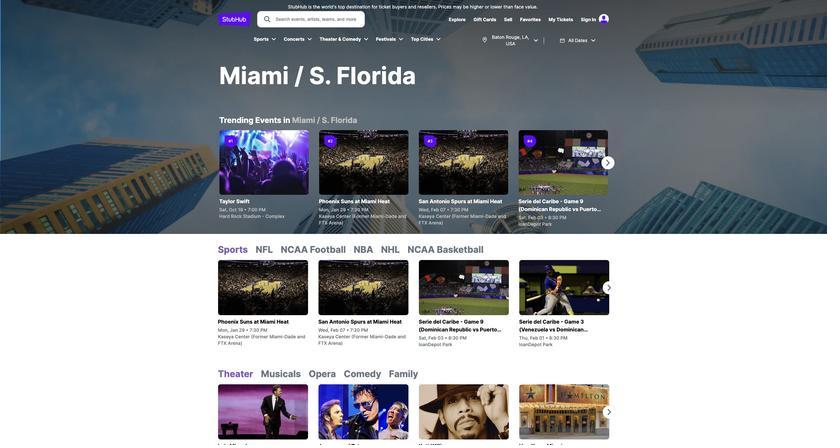 Task type: vqa. For each thing, say whether or not it's contained in the screenshot.


Task type: describe. For each thing, give the bounding box(es) containing it.
gift
[[474, 17, 482, 22]]

theater for theater & comedy
[[320, 36, 337, 42]]

0 horizontal spatial wed,
[[319, 327, 330, 333]]

Search events, artists, teams, and more field
[[275, 16, 359, 23]]

festivals
[[376, 36, 396, 42]]

#1
[[229, 139, 233, 144]]

1 horizontal spatial 07
[[441, 207, 446, 212]]

trending events in
[[219, 116, 291, 125]]

face
[[515, 4, 524, 9]]

festivals link
[[373, 32, 399, 46]]

my tickets link
[[549, 17, 574, 22]]

0 vertical spatial republic
[[550, 206, 572, 212]]

football
[[310, 244, 346, 255]]

serie for san antonio spurs at miami heat
[[519, 198, 532, 205]]

0 vertical spatial suns
[[341, 198, 354, 205]]

1 vertical spatial 07
[[340, 327, 346, 333]]

0 vertical spatial spurs
[[451, 198, 467, 205]]

s.
[[309, 61, 331, 90]]

in
[[593, 17, 597, 22]]

1 vertical spatial sports
[[218, 244, 248, 255]]

1 vertical spatial puerto
[[480, 326, 498, 333]]

stubhub is the world's top destination for ticket buyers and resellers. prices may be higher or lower than face value.
[[288, 4, 538, 9]]

1 vertical spatial san antonio spurs at miami heat wed, feb 07 • 7:30 pm kaseya center (former miami-dade and ftx arena)
[[319, 318, 406, 346]]

dates
[[575, 38, 588, 43]]

sign
[[582, 17, 591, 22]]

1 vertical spatial (dominican
[[419, 326, 448, 333]]

all dates
[[569, 38, 588, 43]]

0 vertical spatial comedy
[[343, 36, 361, 42]]

cities
[[421, 36, 434, 42]]

cards
[[483, 17, 497, 22]]

0 vertical spatial mon,
[[319, 207, 330, 212]]

7:00
[[248, 207, 258, 212]]

#2
[[328, 139, 333, 144]]

caribe for pm
[[543, 318, 560, 325]]

ncaa basketball
[[408, 244, 484, 255]]

0 vertical spatial puerto
[[580, 206, 597, 212]]

1 horizontal spatial sat, feb 03 • 8:30 pm loandepot park
[[519, 215, 567, 227]]

resellers.
[[418, 4, 437, 9]]

theater & comedy
[[320, 36, 361, 42]]

top cities link
[[408, 32, 436, 46]]

may
[[453, 4, 462, 9]]

or
[[485, 4, 490, 9]]

- inside taylor swift sat, oct 19 • 7:00 pm hard rock stadium - complex
[[262, 213, 265, 219]]

19
[[238, 207, 243, 212]]

top
[[338, 4, 345, 9]]

1 vertical spatial spurs
[[351, 318, 366, 325]]

stadium
[[243, 213, 261, 219]]

theater for theater
[[218, 368, 253, 380]]

nhl
[[381, 244, 400, 255]]

is
[[309, 4, 312, 9]]

trending
[[219, 116, 254, 125]]

0 horizontal spatial 29
[[239, 327, 245, 333]]

(venezuela
[[520, 326, 549, 333]]

basketball
[[437, 244, 484, 255]]

2 horizontal spatial vs
[[573, 206, 579, 212]]

nfl
[[256, 244, 273, 255]]

musicals
[[261, 368, 301, 380]]

sell link
[[505, 17, 513, 22]]

baton rouge, la, usa
[[492, 34, 530, 46]]

ncaa for ncaa football
[[281, 244, 308, 255]]

park for heat
[[543, 221, 552, 227]]

loandepot for serie del caribe - game 9 (dominican republic vs puerto rico)
[[520, 342, 542, 347]]

destination
[[347, 4, 371, 9]]

top
[[411, 36, 420, 42]]

/
[[295, 61, 304, 90]]

the
[[313, 4, 320, 9]]

caribe for heat
[[543, 198, 559, 205]]

events
[[256, 116, 282, 125]]

family
[[389, 368, 419, 380]]

higher
[[470, 4, 484, 9]]

#3
[[428, 139, 433, 144]]

republic)
[[520, 334, 544, 341]]

sat, inside taylor swift sat, oct 19 • 7:00 pm hard rock stadium - complex
[[219, 207, 228, 212]]

usa
[[506, 41, 516, 46]]

gift cards link
[[474, 17, 497, 22]]

concerts link
[[281, 32, 307, 46]]

complex
[[266, 213, 285, 219]]

hard
[[219, 213, 230, 219]]

0 vertical spatial wed,
[[419, 207, 430, 212]]

la,
[[523, 34, 530, 40]]

1 vertical spatial jan
[[230, 327, 238, 333]]

concerts
[[284, 36, 305, 42]]

#4
[[528, 139, 533, 144]]

all
[[569, 38, 574, 43]]

0 horizontal spatial rico)
[[419, 334, 432, 341]]

loandepot for san antonio spurs at miami heat
[[519, 221, 541, 227]]

for
[[372, 4, 378, 9]]

1 horizontal spatial rico)
[[519, 214, 532, 220]]

tickets
[[557, 17, 574, 22]]

favorites
[[521, 17, 541, 22]]

1 vertical spatial phoenix
[[218, 318, 239, 325]]

0 vertical spatial san
[[419, 198, 429, 205]]

1 vertical spatial republic
[[450, 326, 472, 333]]

0 vertical spatial phoenix
[[319, 198, 340, 205]]

top cities
[[411, 36, 434, 42]]

ticket
[[379, 4, 391, 9]]

sell
[[505, 17, 513, 22]]



Task type: locate. For each thing, give the bounding box(es) containing it.
8:30 inside thu, feb 01 • 8:30 pm loandepot park
[[550, 335, 560, 341]]

0 vertical spatial rico)
[[519, 214, 532, 220]]

0 horizontal spatial suns
[[240, 318, 253, 325]]

1 horizontal spatial republic
[[550, 206, 572, 212]]

thu,
[[520, 335, 529, 341]]

ncaa
[[281, 244, 308, 255], [408, 244, 435, 255]]

0 horizontal spatial mon,
[[218, 327, 229, 333]]

feb inside thu, feb 01 • 8:30 pm loandepot park
[[531, 335, 539, 341]]

0 horizontal spatial 07
[[340, 327, 346, 333]]

explore
[[449, 17, 466, 22]]

miami-
[[371, 213, 386, 219], [471, 213, 486, 219], [270, 334, 285, 339], [370, 334, 385, 339]]

1 horizontal spatial vs
[[550, 326, 556, 333]]

vs inside serie del caribe - game 3 (venezuela vs dominican republic)
[[550, 326, 556, 333]]

(former
[[352, 213, 370, 219], [452, 213, 469, 219], [251, 334, 268, 339], [352, 334, 369, 339]]

0 horizontal spatial spurs
[[351, 318, 366, 325]]

0 horizontal spatial antonio
[[330, 318, 350, 325]]

sat,
[[219, 207, 228, 212], [519, 215, 528, 220], [419, 335, 428, 341]]

park inside thu, feb 01 • 8:30 pm loandepot park
[[543, 342, 553, 347]]

ftx
[[319, 220, 328, 225], [419, 220, 428, 225], [218, 340, 227, 346], [319, 340, 327, 346]]

0 horizontal spatial republic
[[450, 326, 472, 333]]

1 horizontal spatial spurs
[[451, 198, 467, 205]]

1 horizontal spatial mon,
[[319, 207, 330, 212]]

0 vertical spatial sat,
[[219, 207, 228, 212]]

stubhub image
[[218, 11, 251, 27]]

gift cards
[[474, 17, 497, 22]]

ncaa for ncaa basketball
[[408, 244, 435, 255]]

sign in link
[[582, 17, 597, 22]]

dominican
[[557, 326, 584, 333]]

0 vertical spatial antonio
[[430, 198, 450, 205]]

lower
[[491, 4, 503, 9]]

ncaa right nfl
[[281, 244, 308, 255]]

explore link
[[449, 17, 466, 22]]

0 horizontal spatial sat, feb 03 • 8:30 pm loandepot park
[[419, 335, 467, 347]]

0 vertical spatial 07
[[441, 207, 446, 212]]

0 vertical spatial theater
[[320, 36, 337, 42]]

vs
[[573, 206, 579, 212], [473, 326, 479, 333], [550, 326, 556, 333]]

0 vertical spatial sports
[[254, 36, 269, 42]]

phoenix
[[319, 198, 340, 205], [218, 318, 239, 325]]

1 vertical spatial mon,
[[218, 327, 229, 333]]

sports link
[[251, 32, 272, 46]]

29
[[340, 207, 346, 212], [239, 327, 245, 333]]

sports inside sports link
[[254, 36, 269, 42]]

world's
[[322, 4, 337, 9]]

ncaa right the nhl
[[408, 244, 435, 255]]

in
[[284, 116, 291, 125]]

buyers
[[393, 4, 407, 9]]

serie for serie del caribe - game 9 (dominican republic vs puerto rico)
[[520, 318, 533, 325]]

0 vertical spatial 9
[[580, 198, 584, 205]]

0 horizontal spatial phoenix suns at miami heat mon, jan 29 • 7:30 pm kaseya center (former miami-dade and ftx arena)
[[218, 318, 306, 346]]

3
[[581, 318, 585, 325]]

1 horizontal spatial puerto
[[580, 206, 597, 212]]

1 horizontal spatial ncaa
[[408, 244, 435, 255]]

1 vertical spatial suns
[[240, 318, 253, 325]]

rico)
[[519, 214, 532, 220], [419, 334, 432, 341]]

07
[[441, 207, 446, 212], [340, 327, 346, 333]]

mon,
[[319, 207, 330, 212], [218, 327, 229, 333]]

8:30 for heat
[[549, 215, 559, 220]]

game inside serie del caribe - game 3 (venezuela vs dominican republic)
[[565, 318, 580, 325]]

1 vertical spatial sat, feb 03 • 8:30 pm loandepot park
[[419, 335, 467, 347]]

theater
[[320, 36, 337, 42], [218, 368, 253, 380]]

0 horizontal spatial sports
[[218, 244, 248, 255]]

park for pm
[[543, 342, 553, 347]]

rouge,
[[506, 34, 521, 40]]

1 vertical spatial phoenix suns at miami heat mon, jan 29 • 7:30 pm kaseya center (former miami-dade and ftx arena)
[[218, 318, 306, 346]]

my
[[549, 17, 556, 22]]

1 vertical spatial sat,
[[519, 215, 528, 220]]

del for san antonio spurs at miami heat
[[533, 198, 541, 205]]

del inside serie del caribe - game 3 (venezuela vs dominican republic)
[[534, 318, 542, 325]]

1 vertical spatial 03
[[438, 335, 444, 341]]

• inside taylor swift sat, oct 19 • 7:00 pm hard rock stadium - complex
[[244, 207, 247, 212]]

comedy
[[343, 36, 361, 42], [344, 368, 382, 380]]

sports left concerts 'link'
[[254, 36, 269, 42]]

1 vertical spatial theater
[[218, 368, 253, 380]]

pm inside thu, feb 01 • 8:30 pm loandepot park
[[561, 335, 568, 341]]

2 horizontal spatial sat,
[[519, 215, 528, 220]]

sports left nfl
[[218, 244, 248, 255]]

2 vertical spatial sat,
[[419, 335, 428, 341]]

at
[[355, 198, 360, 205], [468, 198, 473, 205], [254, 318, 259, 325], [367, 318, 372, 325]]

1 vertical spatial serie del caribe - game 9 (dominican republic vs puerto rico)
[[419, 318, 498, 341]]

- inside serie del caribe - game 3 (venezuela vs dominican republic)
[[561, 318, 564, 325]]

baton rouge, la, usa button
[[479, 30, 542, 51]]

0 horizontal spatial sat,
[[219, 207, 228, 212]]

arena)
[[329, 220, 344, 225], [429, 220, 444, 225], [228, 340, 243, 346], [329, 340, 343, 346]]

theater & comedy link
[[317, 32, 364, 46]]

baton
[[492, 34, 505, 40]]

be
[[464, 4, 469, 9]]

nba
[[354, 244, 374, 255]]

taylor
[[219, 198, 235, 205]]

0 vertical spatial 03
[[538, 215, 544, 220]]

• inside thu, feb 01 • 8:30 pm loandepot park
[[546, 335, 549, 341]]

0 vertical spatial serie del caribe - game 9 (dominican republic vs puerto rico)
[[519, 198, 597, 220]]

0 horizontal spatial phoenix
[[218, 318, 239, 325]]

1 horizontal spatial 9
[[580, 198, 584, 205]]

oct
[[229, 207, 237, 212]]

1 horizontal spatial serie del caribe - game 9 (dominican republic vs puerto rico)
[[519, 198, 597, 220]]

0 horizontal spatial 03
[[438, 335, 444, 341]]

1 horizontal spatial san
[[419, 198, 429, 205]]

1 horizontal spatial phoenix suns at miami heat mon, jan 29 • 7:30 pm kaseya center (former miami-dade and ftx arena)
[[319, 198, 407, 225]]

park
[[543, 221, 552, 227], [443, 342, 453, 347], [543, 342, 553, 347]]

game for heat
[[564, 198, 579, 205]]

sign in
[[582, 17, 597, 22]]

&
[[339, 36, 342, 42]]

1 vertical spatial rico)
[[419, 334, 432, 341]]

ncaa football
[[281, 244, 346, 255]]

center
[[336, 213, 351, 219], [436, 213, 451, 219], [235, 334, 250, 339], [336, 334, 351, 339]]

1 horizontal spatial phoenix
[[319, 198, 340, 205]]

miami / s. florida
[[219, 61, 416, 90]]

del for serie del caribe - game 9 (dominican republic vs puerto rico)
[[534, 318, 542, 325]]

my tickets
[[549, 17, 574, 22]]

•
[[244, 207, 247, 212], [347, 207, 350, 212], [447, 207, 450, 212], [545, 215, 547, 220], [246, 327, 249, 333], [347, 327, 349, 333], [445, 335, 448, 341], [546, 335, 549, 341]]

1 horizontal spatial sports
[[254, 36, 269, 42]]

0 horizontal spatial 9
[[481, 318, 484, 325]]

1 horizontal spatial (dominican
[[519, 206, 548, 212]]

taylor swift sat, oct 19 • 7:00 pm hard rock stadium - complex
[[219, 198, 285, 219]]

0 horizontal spatial san antonio spurs at miami heat wed, feb 07 • 7:30 pm kaseya center (former miami-dade and ftx arena)
[[319, 318, 406, 346]]

jan
[[331, 207, 339, 212], [230, 327, 238, 333]]

san
[[419, 198, 429, 205], [319, 318, 328, 325]]

phoenix suns at miami heat mon, jan 29 • 7:30 pm kaseya center (former miami-dade and ftx arena)
[[319, 198, 407, 225], [218, 318, 306, 346]]

swift
[[237, 198, 250, 205]]

and
[[409, 4, 417, 9], [399, 213, 407, 219], [498, 213, 507, 219], [297, 334, 306, 339], [398, 334, 406, 339]]

pm inside taylor swift sat, oct 19 • 7:00 pm hard rock stadium - complex
[[259, 207, 266, 212]]

1 horizontal spatial sat,
[[419, 335, 428, 341]]

01
[[540, 335, 545, 341]]

dade
[[386, 213, 397, 219], [486, 213, 497, 219], [285, 334, 296, 339], [385, 334, 397, 339]]

game for pm
[[565, 318, 580, 325]]

sat, feb 03 • 8:30 pm loandepot park
[[519, 215, 567, 227], [419, 335, 467, 347]]

florida
[[337, 61, 416, 90]]

caribe inside serie del caribe - game 3 (venezuela vs dominican republic)
[[543, 318, 560, 325]]

opera
[[309, 368, 336, 380]]

0 vertical spatial phoenix suns at miami heat mon, jan 29 • 7:30 pm kaseya center (former miami-dade and ftx arena)
[[319, 198, 407, 225]]

0 horizontal spatial jan
[[230, 327, 238, 333]]

0 horizontal spatial vs
[[473, 326, 479, 333]]

0 horizontal spatial san
[[319, 318, 328, 325]]

0 horizontal spatial (dominican
[[419, 326, 448, 333]]

than
[[504, 4, 514, 9]]

miami
[[219, 61, 289, 90], [361, 198, 377, 205], [474, 198, 489, 205], [260, 318, 276, 325], [374, 318, 389, 325]]

0 vertical spatial jan
[[331, 207, 339, 212]]

0 vertical spatial san antonio spurs at miami heat wed, feb 07 • 7:30 pm kaseya center (former miami-dade and ftx arena)
[[419, 198, 507, 225]]

1 vertical spatial 29
[[239, 327, 245, 333]]

0 vertical spatial (dominican
[[519, 206, 548, 212]]

kaseya
[[319, 213, 335, 219], [419, 213, 435, 219], [218, 334, 234, 339], [319, 334, 334, 339]]

serie inside serie del caribe - game 3 (venezuela vs dominican republic)
[[520, 318, 533, 325]]

1 horizontal spatial antonio
[[430, 198, 450, 205]]

8:30 for pm
[[550, 335, 560, 341]]

theater inside theater & comedy link
[[320, 36, 337, 42]]

1 horizontal spatial wed,
[[419, 207, 430, 212]]

1 horizontal spatial jan
[[331, 207, 339, 212]]

0 vertical spatial 29
[[340, 207, 346, 212]]

serie del caribe - game 3 (venezuela vs dominican republic)
[[520, 318, 585, 341]]

wed,
[[419, 207, 430, 212], [319, 327, 330, 333]]

1 vertical spatial san
[[319, 318, 328, 325]]

1 horizontal spatial san antonio spurs at miami heat wed, feb 07 • 7:30 pm kaseya center (former miami-dade and ftx arena)
[[419, 198, 507, 225]]

feb
[[431, 207, 439, 212], [529, 215, 537, 220], [331, 327, 339, 333], [429, 335, 437, 341], [531, 335, 539, 341]]

spurs
[[451, 198, 467, 205], [351, 318, 366, 325]]

rock
[[231, 213, 242, 219]]

0 vertical spatial sat, feb 03 • 8:30 pm loandepot park
[[519, 215, 567, 227]]

0 horizontal spatial serie del caribe - game 9 (dominican republic vs puerto rico)
[[419, 318, 498, 341]]

0 horizontal spatial theater
[[218, 368, 253, 380]]

0 horizontal spatial puerto
[[480, 326, 498, 333]]

1 vertical spatial wed,
[[319, 327, 330, 333]]

2 ncaa from the left
[[408, 244, 435, 255]]

loandepot inside thu, feb 01 • 8:30 pm loandepot park
[[520, 342, 542, 347]]

0 horizontal spatial ncaa
[[281, 244, 308, 255]]

7:30
[[351, 207, 361, 212], [451, 207, 461, 212], [250, 327, 259, 333], [350, 327, 360, 333]]

prices
[[439, 4, 452, 9]]

1 horizontal spatial 03
[[538, 215, 544, 220]]

value.
[[526, 4, 538, 9]]

1 vertical spatial comedy
[[344, 368, 382, 380]]

1 horizontal spatial theater
[[320, 36, 337, 42]]

1 horizontal spatial 29
[[340, 207, 346, 212]]

1 vertical spatial 9
[[481, 318, 484, 325]]

puerto
[[580, 206, 597, 212], [480, 326, 498, 333]]

suns
[[341, 198, 354, 205], [240, 318, 253, 325]]

1 ncaa from the left
[[281, 244, 308, 255]]

republic
[[550, 206, 572, 212], [450, 326, 472, 333]]

1 horizontal spatial suns
[[341, 198, 354, 205]]

stubhub
[[288, 4, 307, 9]]

1 vertical spatial antonio
[[330, 318, 350, 325]]

thu, feb 01 • 8:30 pm loandepot park
[[520, 335, 568, 347]]

heat
[[378, 198, 390, 205], [491, 198, 503, 205], [277, 318, 289, 325], [390, 318, 402, 325]]

favorites link
[[521, 17, 541, 22]]



